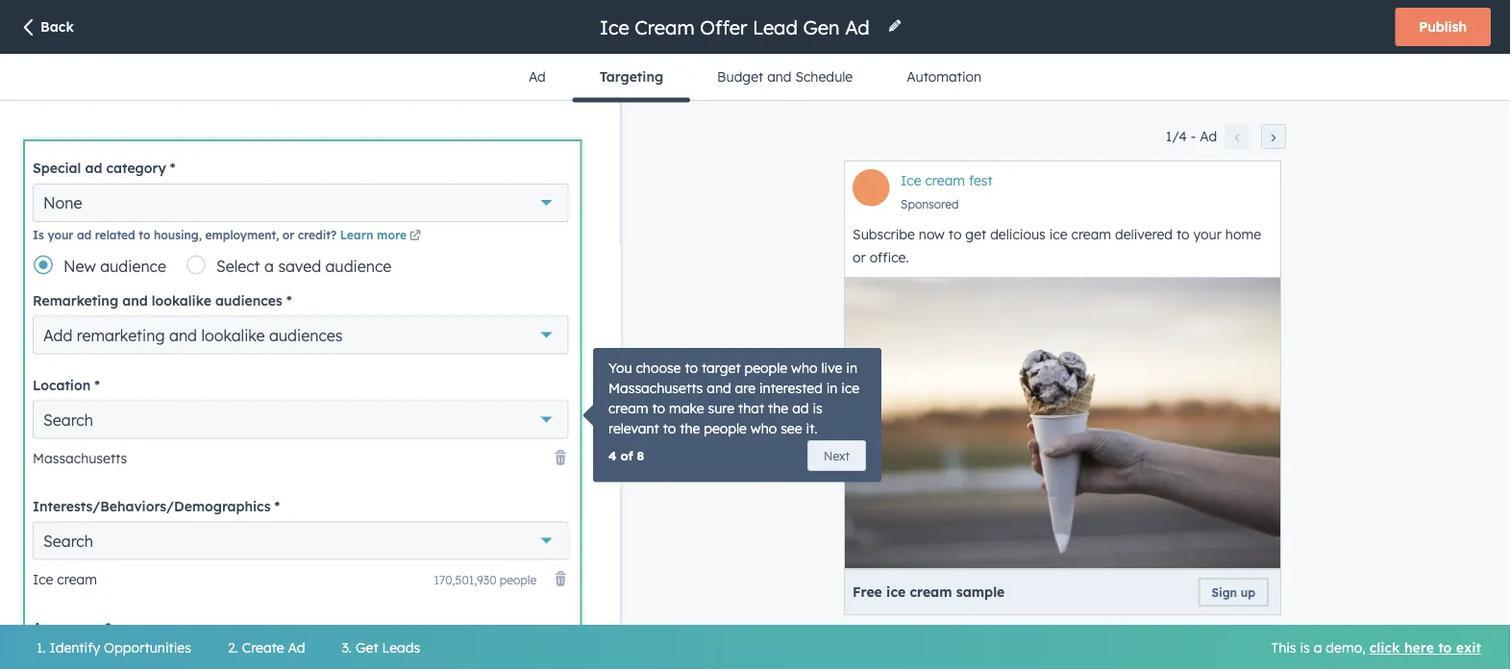 Task type: locate. For each thing, give the bounding box(es) containing it.
0 horizontal spatial ad
[[288, 639, 305, 656]]

search for interests/behaviors/demographics
[[43, 531, 93, 550]]

special ad category
[[33, 160, 166, 176]]

0 vertical spatial is
[[813, 400, 823, 416]]

ad for 1/4 - ad
[[1200, 128, 1217, 145]]

search down location
[[43, 410, 93, 429]]

0 horizontal spatial your
[[48, 227, 73, 242]]

1 horizontal spatial ice
[[901, 172, 922, 189]]

2 vertical spatial ad
[[288, 639, 305, 656]]

cream inside you choose to target people who live in massachusetts and are interested in ice cream to make sure that the ad is relevant to the people who see it.
[[609, 400, 649, 416]]

who up interested
[[791, 359, 818, 376]]

1 vertical spatial audiences
[[269, 325, 343, 345]]

1 audience from the left
[[100, 256, 166, 275]]

to left 'exit' on the bottom right
[[1439, 639, 1452, 656]]

0 vertical spatial or
[[282, 227, 295, 242]]

the down interested
[[768, 400, 789, 416]]

sample
[[957, 584, 1005, 600]]

is right this
[[1300, 639, 1310, 656]]

exit
[[1457, 639, 1482, 656]]

1 vertical spatial a
[[1314, 639, 1323, 656]]

your
[[1194, 226, 1222, 243], [48, 227, 73, 242]]

or left credit?
[[282, 227, 295, 242]]

ad up see
[[792, 400, 809, 416]]

massachusetts
[[609, 379, 703, 396], [33, 450, 127, 466]]

1 horizontal spatial your
[[1194, 226, 1222, 243]]

ad right -
[[1200, 128, 1217, 145]]

0 vertical spatial in
[[846, 359, 858, 376]]

none field inside the page section element
[[598, 14, 876, 40]]

is
[[813, 400, 823, 416], [1300, 639, 1310, 656]]

people up are
[[745, 359, 788, 376]]

ad left targeting
[[529, 68, 546, 85]]

and
[[767, 68, 792, 85], [122, 292, 148, 309], [169, 325, 197, 345], [707, 379, 731, 396]]

0 horizontal spatial who
[[751, 420, 777, 437]]

0 vertical spatial people
[[745, 359, 788, 376]]

massachusetts inside you choose to target people who live in massachusetts and are interested in ice cream to make sure that the ad is relevant to the people who see it.
[[609, 379, 703, 396]]

identify
[[50, 639, 100, 656]]

this is a demo, click here to exit
[[1272, 639, 1482, 656]]

and right budget
[[767, 68, 792, 85]]

and down remarketing and lookalike audiences
[[169, 325, 197, 345]]

and inside popup button
[[169, 325, 197, 345]]

or left office.
[[853, 249, 866, 266]]

back
[[40, 18, 74, 35]]

1 vertical spatial the
[[680, 420, 700, 437]]

audience down learn
[[326, 256, 392, 275]]

1 horizontal spatial or
[[853, 249, 866, 266]]

cream inside the ice cream fest sponsored
[[925, 172, 965, 189]]

ad right create
[[288, 639, 305, 656]]

interests/behaviors/demographics
[[33, 498, 271, 514]]

cream up relevant
[[609, 400, 649, 416]]

range
[[63, 619, 102, 636]]

1 vertical spatial is
[[1300, 639, 1310, 656]]

link opens in a new window image
[[410, 227, 421, 245], [410, 230, 421, 242]]

search up ice cream
[[43, 531, 93, 550]]

in down live
[[827, 379, 838, 396]]

0 horizontal spatial ice
[[842, 379, 860, 396]]

ice right free
[[887, 584, 906, 600]]

0 vertical spatial search button
[[33, 400, 569, 439]]

choose
[[636, 359, 681, 376]]

1 vertical spatial in
[[827, 379, 838, 396]]

0 horizontal spatial the
[[680, 420, 700, 437]]

search
[[43, 410, 93, 429], [43, 531, 93, 550]]

a
[[264, 256, 274, 275], [1314, 639, 1323, 656]]

1 search button from the top
[[33, 400, 569, 439]]

ice up age
[[33, 571, 53, 588]]

next
[[824, 448, 850, 463]]

ice inside you choose to target people who live in massachusetts and are interested in ice cream to make sure that the ad is relevant to the people who see it.
[[842, 379, 860, 396]]

your left home
[[1194, 226, 1222, 243]]

in right live
[[846, 359, 858, 376]]

delivered
[[1115, 226, 1173, 243]]

2 search from the top
[[43, 531, 93, 550]]

0 vertical spatial search
[[43, 410, 93, 429]]

lookalike up add remarketing and lookalike audiences
[[152, 292, 211, 309]]

audience
[[100, 256, 166, 275], [326, 256, 392, 275]]

2.
[[228, 639, 238, 656]]

0 vertical spatial ice
[[1050, 226, 1068, 243]]

ice for ice cream
[[33, 571, 53, 588]]

1 vertical spatial ice
[[33, 571, 53, 588]]

people down sure
[[704, 420, 747, 437]]

ice inside subscribe now to get delicious ice cream delivered to your home or office.
[[1050, 226, 1068, 243]]

who down that
[[751, 420, 777, 437]]

targeting button
[[573, 54, 690, 102]]

0 horizontal spatial in
[[827, 379, 838, 396]]

ice down live
[[842, 379, 860, 396]]

None field
[[598, 14, 876, 40]]

1 horizontal spatial ad
[[529, 68, 546, 85]]

1 vertical spatial search
[[43, 531, 93, 550]]

to down make
[[663, 420, 676, 437]]

to right related
[[139, 227, 150, 242]]

search button
[[33, 400, 569, 439], [33, 522, 569, 560]]

3. get leads
[[342, 639, 420, 656]]

2 search button from the top
[[33, 522, 569, 560]]

who
[[791, 359, 818, 376], [751, 420, 777, 437]]

people
[[745, 359, 788, 376], [704, 420, 747, 437], [500, 573, 537, 587]]

people right 170,501,930
[[500, 573, 537, 587]]

next button
[[808, 440, 866, 471]]

2 horizontal spatial ad
[[1200, 128, 1217, 145]]

massachusetts down location
[[33, 450, 127, 466]]

1 vertical spatial search button
[[33, 522, 569, 560]]

it.
[[806, 420, 818, 437]]

ad left related
[[77, 227, 92, 242]]

1 horizontal spatial audience
[[326, 256, 392, 275]]

lookalike
[[152, 292, 211, 309], [201, 325, 265, 345]]

ice cream
[[33, 571, 97, 588]]

0 horizontal spatial is
[[813, 400, 823, 416]]

lookalike inside popup button
[[201, 325, 265, 345]]

1 horizontal spatial massachusetts
[[609, 379, 703, 396]]

0 vertical spatial massachusetts
[[609, 379, 703, 396]]

ad
[[85, 160, 102, 176], [77, 227, 92, 242], [792, 400, 809, 416]]

home
[[1226, 226, 1262, 243]]

relevant
[[609, 420, 659, 437]]

cream
[[925, 172, 965, 189], [1072, 226, 1112, 243], [609, 400, 649, 416], [57, 571, 97, 588], [910, 584, 952, 600]]

0 horizontal spatial massachusetts
[[33, 450, 127, 466]]

link opens in a new window image inside learn more link
[[410, 230, 421, 242]]

that
[[739, 400, 765, 416]]

free
[[853, 584, 883, 600]]

1 horizontal spatial who
[[791, 359, 818, 376]]

audience down related
[[100, 256, 166, 275]]

ice inside the ice cream fest sponsored
[[901, 172, 922, 189]]

0 vertical spatial ice
[[901, 172, 922, 189]]

0 horizontal spatial or
[[282, 227, 295, 242]]

1 horizontal spatial the
[[768, 400, 789, 416]]

navigation containing ad
[[502, 54, 1009, 102]]

cream up sponsored
[[925, 172, 965, 189]]

-
[[1191, 128, 1197, 145]]

ad right special
[[85, 160, 102, 176]]

2 vertical spatial ad
[[792, 400, 809, 416]]

age
[[33, 619, 59, 636]]

1 vertical spatial or
[[853, 249, 866, 266]]

click here to exit link
[[1370, 635, 1482, 662]]

1 vertical spatial who
[[751, 420, 777, 437]]

age range
[[33, 619, 102, 636]]

ice right delicious
[[1050, 226, 1068, 243]]

learn more
[[340, 227, 407, 242]]

2 horizontal spatial ice
[[1050, 226, 1068, 243]]

saved
[[278, 256, 321, 275]]

navigation inside the page section element
[[502, 54, 1009, 102]]

fest
[[969, 172, 993, 189]]

1 vertical spatial lookalike
[[201, 325, 265, 345]]

1 vertical spatial ad
[[1200, 128, 1217, 145]]

0 vertical spatial who
[[791, 359, 818, 376]]

0 vertical spatial a
[[264, 256, 274, 275]]

0 horizontal spatial audience
[[100, 256, 166, 275]]

0 vertical spatial audiences
[[215, 292, 283, 309]]

the
[[768, 400, 789, 416], [680, 420, 700, 437]]

massachusetts down choose
[[609, 379, 703, 396]]

and down target
[[707, 379, 731, 396]]

1 vertical spatial ice
[[842, 379, 860, 396]]

cream left delivered
[[1072, 226, 1112, 243]]

or
[[282, 227, 295, 242], [853, 249, 866, 266]]

budget
[[717, 68, 764, 85]]

2 link opens in a new window image from the top
[[410, 230, 421, 242]]

1 search from the top
[[43, 410, 93, 429]]

get
[[356, 639, 379, 656]]

ice
[[901, 172, 922, 189], [33, 571, 53, 588]]

the down make
[[680, 420, 700, 437]]

1 vertical spatial people
[[704, 420, 747, 437]]

2 vertical spatial ice
[[887, 584, 906, 600]]

audiences down the select
[[215, 292, 283, 309]]

add remarketing and lookalike audiences button
[[33, 316, 569, 354]]

8
[[637, 448, 644, 463]]

is up it.
[[813, 400, 823, 416]]

navigation
[[502, 54, 1009, 102]]

sign up button
[[1198, 578, 1269, 607]]

your right is
[[48, 227, 73, 242]]

0 vertical spatial lookalike
[[152, 292, 211, 309]]

4
[[609, 448, 617, 463]]

0 horizontal spatial ice
[[33, 571, 53, 588]]

2. create ad button
[[228, 635, 305, 662]]

1. identify opportunities
[[37, 639, 191, 656]]

and inside you choose to target people who live in massachusetts and are interested in ice cream to make sure that the ad is relevant to the people who see it.
[[707, 379, 731, 396]]

is inside you choose to target people who live in massachusetts and are interested in ice cream to make sure that the ad is relevant to the people who see it.
[[813, 400, 823, 416]]

1 horizontal spatial a
[[1314, 639, 1323, 656]]

ad button
[[502, 54, 573, 100]]

0 vertical spatial ad
[[529, 68, 546, 85]]

make
[[669, 400, 704, 416]]

0 horizontal spatial a
[[264, 256, 274, 275]]

ad
[[529, 68, 546, 85], [1200, 128, 1217, 145], [288, 639, 305, 656]]

and inside "button"
[[767, 68, 792, 85]]

lookalike down the select
[[201, 325, 265, 345]]

a left saved
[[264, 256, 274, 275]]

to
[[949, 226, 962, 243], [1177, 226, 1190, 243], [139, 227, 150, 242], [685, 359, 698, 376], [652, 400, 666, 416], [663, 420, 676, 437], [1439, 639, 1452, 656]]

ice up sponsored
[[901, 172, 922, 189]]

cream up range
[[57, 571, 97, 588]]

audiences down select a saved audience
[[269, 325, 343, 345]]

live
[[822, 359, 843, 376]]

a left demo,
[[1314, 639, 1323, 656]]



Task type: vqa. For each thing, say whether or not it's contained in the screenshot.
the topmost Search 'popup button'
yes



Task type: describe. For each thing, give the bounding box(es) containing it.
special
[[33, 160, 81, 176]]

add
[[43, 325, 72, 345]]

now
[[919, 226, 945, 243]]

or inside subscribe now to get delicious ice cream delivered to your home or office.
[[853, 249, 866, 266]]

select a saved audience
[[216, 256, 392, 275]]

more
[[377, 227, 407, 242]]

click
[[1370, 639, 1401, 656]]

1 horizontal spatial in
[[846, 359, 858, 376]]

housing,
[[154, 227, 202, 242]]

targeting
[[600, 68, 664, 85]]

add remarketing and lookalike audiences
[[43, 325, 343, 345]]

ad for 2. create ad
[[288, 639, 305, 656]]

is your ad related to housing, employment, or credit?
[[33, 227, 337, 242]]

none button
[[33, 184, 569, 222]]

interested
[[760, 379, 823, 396]]

new
[[63, 256, 96, 275]]

you choose to target people who live in massachusetts and are interested in ice cream to make sure that the ad is relevant to the people who see it.
[[609, 359, 860, 437]]

select
[[216, 256, 260, 275]]

subscribe
[[853, 226, 915, 243]]

2 vertical spatial people
[[500, 573, 537, 587]]

credit?
[[298, 227, 337, 242]]

1/4 - ad
[[1166, 128, 1217, 145]]

170,501,930 people
[[434, 573, 537, 587]]

170,501,930
[[434, 573, 497, 587]]

previous image
[[1232, 132, 1243, 144]]

1 horizontal spatial ice
[[887, 584, 906, 600]]

leads
[[382, 639, 420, 656]]

category
[[106, 160, 166, 176]]

2 audience from the left
[[326, 256, 392, 275]]

1/4
[[1166, 128, 1187, 145]]

2. create ad
[[228, 639, 305, 656]]

0 vertical spatial the
[[768, 400, 789, 416]]

4 of 8
[[609, 448, 644, 463]]

cream inside subscribe now to get delicious ice cream delivered to your home or office.
[[1072, 226, 1112, 243]]

to left make
[[652, 400, 666, 416]]

sure
[[708, 400, 735, 416]]

your inside subscribe now to get delicious ice cream delivered to your home or office.
[[1194, 226, 1222, 243]]

ad inside navigation
[[529, 68, 546, 85]]

is
[[33, 227, 44, 242]]

next image
[[1268, 132, 1280, 144]]

age range element
[[33, 643, 569, 669]]

1 horizontal spatial is
[[1300, 639, 1310, 656]]

none
[[43, 193, 82, 213]]

1 vertical spatial ad
[[77, 227, 92, 242]]

to left target
[[685, 359, 698, 376]]

1. identify opportunities button
[[37, 635, 191, 662]]

search button for location
[[33, 400, 569, 439]]

budget and schedule
[[717, 68, 853, 85]]

automation button
[[880, 54, 1009, 100]]

1 link opens in a new window image from the top
[[410, 227, 421, 245]]

back button
[[19, 18, 74, 39]]

remarketing and lookalike audiences
[[33, 292, 283, 309]]

1.
[[37, 639, 46, 656]]

target
[[702, 359, 741, 376]]

automation
[[907, 68, 982, 85]]

0 vertical spatial ad
[[85, 160, 102, 176]]

cream left sample
[[910, 584, 952, 600]]

you
[[609, 359, 632, 376]]

budget and schedule button
[[690, 54, 880, 100]]

3. get leads button
[[342, 635, 420, 662]]

ice cream fest sponsored
[[901, 172, 993, 212]]

this
[[1272, 639, 1297, 656]]

office.
[[870, 249, 909, 266]]

remarketing
[[77, 325, 165, 345]]

create
[[242, 639, 284, 656]]

search for location
[[43, 410, 93, 429]]

demo,
[[1326, 639, 1366, 656]]

sponsored
[[901, 197, 959, 212]]

opportunities
[[104, 639, 191, 656]]

free ice cream sample
[[853, 584, 1005, 600]]

sign
[[1212, 585, 1238, 599]]

new audience
[[63, 256, 166, 275]]

related
[[95, 227, 135, 242]]

to left get at the right top
[[949, 226, 962, 243]]

of
[[621, 448, 633, 463]]

employment,
[[205, 227, 279, 242]]

3.
[[342, 639, 352, 656]]

subscribe now to get delicious ice cream delivered to your home or office.
[[853, 226, 1262, 266]]

1 vertical spatial massachusetts
[[33, 450, 127, 466]]

to right delivered
[[1177, 226, 1190, 243]]

sign up
[[1212, 585, 1256, 599]]

location
[[33, 376, 91, 393]]

see
[[781, 420, 803, 437]]

and up remarketing
[[122, 292, 148, 309]]

up
[[1241, 585, 1256, 599]]

schedule
[[796, 68, 853, 85]]

publish
[[1420, 18, 1467, 35]]

search button for interests/behaviors/demographics
[[33, 522, 569, 560]]

are
[[735, 379, 756, 396]]

remarketing
[[33, 292, 118, 309]]

learn
[[340, 227, 373, 242]]

ice for ice cream fest sponsored
[[901, 172, 922, 189]]

get
[[966, 226, 987, 243]]

ad inside you choose to target people who live in massachusetts and are interested in ice cream to make sure that the ad is relevant to the people who see it.
[[792, 400, 809, 416]]

audiences inside add remarketing and lookalike audiences popup button
[[269, 325, 343, 345]]

page section element
[[0, 0, 1511, 102]]

delicious
[[991, 226, 1046, 243]]



